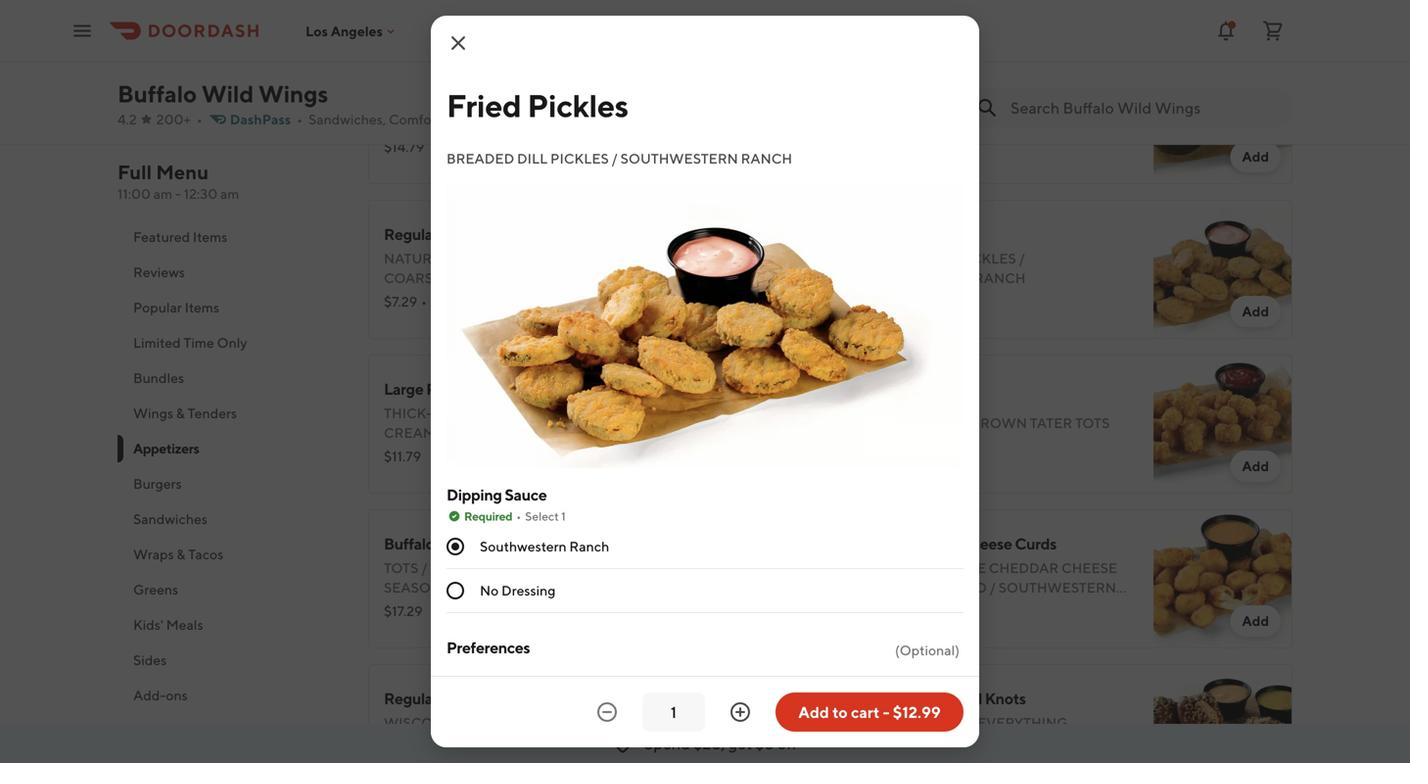 Task type: vqa. For each thing, say whether or not it's contained in the screenshot.
the top Large
yes



Task type: describe. For each thing, give the bounding box(es) containing it.
basket tater tots crispy golden brown tater tots $11.79
[[854, 389, 1110, 455]]

decrease quantity by 1 image
[[596, 700, 619, 724]]

meals
[[166, 617, 203, 633]]

$17.29
[[384, 603, 423, 619]]

tenders
[[188, 405, 237, 421]]

select
[[525, 509, 559, 523]]

get
[[729, 734, 752, 753]]

open menu image
[[71, 19, 94, 43]]

desserts
[[133, 722, 187, 739]]

close fried pickles image
[[447, 31, 470, 55]]

everything pretzel knots image
[[1154, 664, 1293, 763]]

to
[[833, 703, 848, 721]]

comfort
[[389, 111, 442, 127]]

wedges
[[476, 380, 534, 398]]

$25,
[[694, 734, 725, 753]]

sandwiches
[[133, 511, 208, 527]]

wings inside button
[[133, 405, 173, 421]]

kids' meals button
[[118, 607, 345, 643]]

tots
[[1076, 415, 1110, 431]]

add-ons
[[133, 687, 188, 703]]

add button for ultimate nachos
[[761, 141, 811, 172]]

dashpass
[[230, 111, 291, 127]]

preferences
[[447, 638, 530, 657]]

popular items button
[[118, 290, 345, 325]]

sauce
[[505, 485, 547, 504]]

breaded for breaded dill pickles / southwestern ranch
[[447, 150, 515, 167]]

add button for large potato wedges
[[761, 451, 811, 482]]

$12.99 inside breaded dill pickles / southwestern ranch $12.99
[[854, 293, 895, 310]]

200+
[[156, 111, 191, 127]]

ranch inside regular cheddar cheese curds wisconsin white cheddar cheese curds / battered / southwestern ranch
[[384, 754, 435, 763]]

2 am from the left
[[220, 186, 239, 202]]

buffalo for buffalo chicken tots
[[384, 534, 435, 553]]

wings & tenders
[[133, 405, 237, 421]]

everything pretzel knots pretzel knots / everything seasoning / new belgium fat tire® beer cheese / honey mustard
[[854, 689, 1125, 763]]

• for 200+ •
[[197, 111, 202, 127]]

tire®
[[1082, 734, 1125, 750]]

wedges
[[522, 405, 585, 421]]

tacos
[[188, 546, 224, 562]]

reviews
[[133, 264, 185, 280]]

sides button
[[118, 643, 345, 678]]

fried
[[447, 87, 522, 124]]

cheese for regular cheddar cheese curds
[[592, 715, 648, 731]]

Item Search search field
[[1011, 97, 1277, 119]]

cream-
[[384, 425, 442, 441]]

$16.49
[[854, 603, 896, 619]]

(8)
[[477, 293, 495, 310]]

natural-
[[384, 250, 456, 266]]

large potato wedges thick-cut potato wedges / sour cream-chive seasoned $11.79
[[384, 380, 636, 464]]

pretzel
[[933, 689, 982, 708]]

regular for regular french fries
[[384, 225, 438, 243]]

dressing
[[502, 582, 556, 599]]

cart
[[851, 703, 880, 721]]

tater
[[1030, 415, 1073, 431]]

cheese for regular cheddar cheese curds
[[504, 689, 557, 708]]

/ inside fried pickles dialog
[[612, 150, 618, 167]]

thick-
[[384, 405, 432, 421]]

cut for potato
[[432, 405, 461, 421]]

basket tater tots image
[[1154, 355, 1293, 494]]

add for buffalo chicken tots
[[772, 613, 799, 629]]

& for wings
[[176, 405, 185, 421]]

cheddar for large cheddar cheese curds
[[989, 560, 1059, 576]]

ultimate nachos image
[[684, 45, 823, 184]]

add for basket tater tots
[[1243, 458, 1270, 474]]

ranch inside fried pickles dialog
[[741, 150, 793, 167]]

cheddar for large
[[897, 534, 957, 553]]

beer
[[854, 754, 891, 763]]

- inside button
[[883, 703, 890, 721]]

add inside button
[[799, 703, 830, 721]]

/ inside 'large potato wedges thick-cut potato wedges / sour cream-chive seasoned $11.79'
[[587, 405, 593, 421]]

200+ •
[[156, 111, 202, 127]]

dipping sauce group
[[447, 484, 964, 613]]

increase quantity by 1 image
[[729, 700, 752, 724]]

belgium
[[987, 734, 1052, 750]]

regular french fries image
[[684, 200, 823, 339]]

87%
[[449, 293, 474, 310]]

fries
[[493, 225, 526, 243]]

only
[[217, 335, 247, 351]]

- inside full menu 11:00 am - 12:30 am
[[175, 186, 181, 202]]

large potato wedges image
[[684, 355, 823, 494]]

add-ons button
[[118, 678, 345, 713]]

limited time only button
[[118, 325, 345, 360]]

dipping sauce
[[447, 485, 547, 504]]

add for large cheddar cheese curds
[[1243, 613, 1270, 629]]

fat
[[1055, 734, 1079, 750]]

southwestern ranch
[[480, 538, 610, 554]]

southwestern inside large cheddar cheese curds wisconsin white cheddar cheese curds / battered / southwestern ranch
[[999, 579, 1117, 596]]

sandwiches, comfort • 0.2 mi
[[309, 111, 502, 127]]

reviews button
[[118, 255, 345, 290]]

Current quantity is 1 number field
[[654, 701, 694, 723]]

87% (8)
[[449, 293, 495, 310]]

curds for regular
[[384, 734, 433, 750]]

golden
[[907, 415, 969, 431]]

buffalo for buffalo wild wings
[[118, 80, 197, 108]]

add for ultimate nachos
[[772, 148, 799, 165]]

pickles for breaded dill pickles / southwestern ranch $12.99
[[958, 250, 1017, 266]]

battered for regular
[[445, 734, 517, 750]]

salt
[[568, 250, 601, 266]]

add button for regular french fries
[[761, 296, 811, 327]]

menu
[[156, 161, 209, 184]]

southwestern inside breaded dill pickles / southwestern ranch $12.99
[[854, 270, 972, 286]]

pickles
[[528, 87, 629, 124]]

regular cheddar cheese curds wisconsin white cheddar cheese curds / battered / southwestern ranch
[[384, 689, 648, 763]]

/ inside breaded dill pickles / southwestern ranch $12.99
[[1019, 250, 1025, 266]]

everything
[[854, 689, 930, 708]]

fries
[[487, 250, 527, 266]]

no
[[480, 582, 499, 599]]

southwestern inside regular cheddar cheese curds wisconsin white cheddar cheese curds / battered / southwestern ranch
[[529, 734, 646, 750]]

add to cart - $12.99 button
[[776, 693, 964, 732]]

large for large cheddar cheese curds
[[854, 534, 894, 553]]

greens button
[[118, 572, 345, 607]]

angeles
[[331, 23, 383, 39]]

items for featured items
[[193, 229, 228, 245]]

pepper
[[445, 270, 500, 286]]

featured
[[133, 229, 190, 245]]

add to cart - $12.99
[[799, 703, 941, 721]]

knots
[[985, 689, 1026, 708]]

breaded dill pickles / southwestern ranch $12.99
[[854, 250, 1026, 310]]

southwestern inside fried pickles dialog
[[621, 150, 738, 167]]

fried pickles image
[[1154, 200, 1293, 339]]

desserts button
[[118, 713, 345, 748]]

knots
[[918, 715, 966, 731]]

$11.79 inside 'large potato wedges thick-cut potato wedges / sour cream-chive seasoned $11.79'
[[384, 448, 421, 464]]

full
[[118, 161, 152, 184]]



Task type: locate. For each thing, give the bounding box(es) containing it.
0 vertical spatial $12.99
[[854, 293, 895, 310]]

$11.79 inside "basket tater tots crispy golden brown tater tots $11.79"
[[854, 438, 892, 455]]

french
[[441, 225, 490, 243]]

cheese for large cheddar cheese curds
[[960, 534, 1012, 553]]

0.2
[[463, 111, 484, 127]]

seasoned
[[488, 425, 566, 441]]

1 vertical spatial -
[[883, 703, 890, 721]]

tots for tater
[[943, 389, 972, 408]]

0 horizontal spatial wings
[[133, 405, 173, 421]]

&
[[176, 405, 185, 421], [177, 546, 185, 562]]

dill inside fried pickles dialog
[[517, 150, 548, 167]]

0 vertical spatial cheese
[[960, 534, 1012, 553]]

12:30
[[184, 186, 218, 202]]

1 horizontal spatial dill
[[925, 250, 955, 266]]

add-
[[133, 687, 166, 703]]

0 horizontal spatial white
[[470, 715, 516, 731]]

pretzel
[[854, 715, 915, 731]]

spend
[[644, 734, 691, 753]]

cut inside regular french fries natural-cut fries / sea salt / coarse pepper
[[456, 250, 484, 266]]

cheese for large cheddar cheese curds
[[1062, 560, 1118, 576]]

dill for breaded dill pickles / southwestern ranch $12.99
[[925, 250, 955, 266]]

large
[[384, 380, 424, 398], [854, 534, 894, 553]]

0 vertical spatial tots
[[943, 389, 972, 408]]

cheese inside regular cheddar cheese curds wisconsin white cheddar cheese curds / battered / southwestern ranch
[[504, 689, 557, 708]]

tots up "golden"
[[943, 389, 972, 408]]

• for $7.29 •
[[421, 293, 427, 310]]

0 vertical spatial regular
[[384, 225, 438, 243]]

dill for breaded dill pickles / southwestern ranch
[[517, 150, 548, 167]]

limited
[[133, 335, 181, 351]]

$11.79
[[854, 438, 892, 455], [384, 448, 421, 464]]

$7.29
[[384, 293, 417, 310]]

0 vertical spatial cheese
[[1062, 560, 1118, 576]]

items for popular items
[[185, 299, 219, 315]]

white inside large cheddar cheese curds wisconsin white cheddar cheese curds / battered / southwestern ranch
[[940, 560, 987, 576]]

cheddar inside regular cheddar cheese curds wisconsin white cheddar cheese curds / battered / southwestern ranch
[[519, 715, 589, 731]]

everything
[[978, 715, 1068, 731]]

sour
[[596, 405, 636, 421]]

0 vertical spatial -
[[175, 186, 181, 202]]

• right '200+'
[[197, 111, 202, 127]]

0 vertical spatial cut
[[456, 250, 484, 266]]

battered down the preferences
[[445, 734, 517, 750]]

large cheddar cheese curds image
[[1154, 509, 1293, 648]]

0 horizontal spatial large
[[384, 380, 424, 398]]

kids' meals
[[133, 617, 203, 633]]

1 horizontal spatial curds
[[1015, 534, 1057, 553]]

0 vertical spatial items
[[193, 229, 228, 245]]

pickles inside dialog
[[551, 150, 609, 167]]

regular for regular cheddar cheese curds
[[384, 689, 438, 708]]

wings down bundles
[[133, 405, 173, 421]]

0 horizontal spatial pickles
[[551, 150, 609, 167]]

1 horizontal spatial white
[[940, 560, 987, 576]]

0 vertical spatial curds
[[1015, 534, 1057, 553]]

battered for large
[[915, 579, 987, 596]]

curds inside regular cheddar cheese curds wisconsin white cheddar cheese curds / battered / southwestern ranch
[[384, 734, 433, 750]]

1 horizontal spatial cheddar
[[897, 534, 957, 553]]

• down sauce
[[516, 509, 521, 523]]

honey
[[962, 754, 1013, 763]]

time
[[184, 335, 214, 351]]

buffalo chicken tots
[[384, 534, 527, 553]]

breaded inside breaded dill pickles / southwestern ranch $12.99
[[854, 250, 922, 266]]

11:00
[[118, 186, 151, 202]]

1 horizontal spatial $11.79
[[854, 438, 892, 455]]

required
[[464, 509, 513, 523]]

1 vertical spatial large
[[854, 534, 894, 553]]

popular items
[[133, 299, 219, 315]]

ranch inside breaded dill pickles / southwestern ranch $12.99
[[975, 270, 1026, 286]]

curds for large
[[854, 579, 903, 596]]

cheese inside everything pretzel knots pretzel knots / everything seasoning / new belgium fat tire® beer cheese / honey mustard
[[894, 754, 950, 763]]

add button
[[761, 141, 811, 172], [1231, 141, 1281, 172], [761, 296, 811, 327], [1231, 296, 1281, 327], [761, 451, 811, 482], [1231, 451, 1281, 482], [761, 605, 811, 637], [1231, 605, 1281, 637]]

0 horizontal spatial curds
[[560, 689, 601, 708]]

wings up "dashpass •"
[[258, 80, 328, 108]]

1 horizontal spatial -
[[883, 703, 890, 721]]

curds inside large cheddar cheese curds wisconsin white cheddar cheese curds / battered / southwestern ranch
[[854, 579, 903, 596]]

breaded inside fried pickles dialog
[[447, 150, 515, 167]]

mustard
[[1015, 754, 1084, 763]]

1 vertical spatial pickles
[[958, 250, 1017, 266]]

large up thick-
[[384, 380, 424, 398]]

$7.29 •
[[384, 293, 427, 310]]

1 horizontal spatial curds
[[854, 579, 903, 596]]

large inside large cheddar cheese curds wisconsin white cheddar cheese curds / battered / southwestern ranch
[[854, 534, 894, 553]]

hatch queso image
[[1154, 45, 1293, 184]]

add for large potato wedges
[[772, 458, 799, 474]]

1 vertical spatial items
[[185, 299, 219, 315]]

regular inside regular french fries natural-cut fries / sea salt / coarse pepper
[[384, 225, 438, 243]]

1 horizontal spatial cheddar
[[989, 560, 1059, 576]]

tots for chicken
[[498, 534, 527, 553]]

wisconsin for large
[[854, 560, 937, 576]]

battered inside regular cheddar cheese curds wisconsin white cheddar cheese curds / battered / southwestern ranch
[[445, 734, 517, 750]]

- right cart
[[883, 703, 890, 721]]

buffalo left 'southwestern ranch' option on the bottom left of the page
[[384, 534, 435, 553]]

0 horizontal spatial cheese
[[592, 715, 648, 731]]

$12.99 inside button
[[893, 703, 941, 721]]

• right "dashpass"
[[297, 111, 303, 127]]

& left tacos
[[177, 546, 185, 562]]

ultimate
[[384, 70, 445, 89]]

cheddar inside regular cheddar cheese curds wisconsin white cheddar cheese curds / battered / southwestern ranch
[[441, 689, 502, 708]]

large for large potato wedges
[[384, 380, 424, 398]]

1 vertical spatial curds
[[384, 734, 433, 750]]

mi
[[487, 111, 502, 127]]

0 vertical spatial white
[[940, 560, 987, 576]]

1 vertical spatial breaded
[[854, 250, 922, 266]]

0 horizontal spatial $11.79
[[384, 448, 421, 464]]

breaded
[[447, 150, 515, 167], [854, 250, 922, 266]]

0 vertical spatial curds
[[854, 579, 903, 596]]

1 vertical spatial buffalo
[[384, 534, 435, 553]]

los
[[306, 23, 328, 39]]

limited time only
[[133, 335, 247, 351]]

pickles for breaded dill pickles / southwestern ranch
[[551, 150, 609, 167]]

cheddar for regular cheddar cheese curds
[[519, 715, 589, 731]]

1 vertical spatial white
[[470, 715, 516, 731]]

white inside regular cheddar cheese curds wisconsin white cheddar cheese curds / battered / southwestern ranch
[[470, 715, 516, 731]]

regular inside regular cheddar cheese curds wisconsin white cheddar cheese curds / battered / southwestern ranch
[[384, 689, 438, 708]]

1 horizontal spatial pickles
[[958, 250, 1017, 266]]

curds inside regular cheddar cheese curds wisconsin white cheddar cheese curds / battered / southwestern ranch
[[560, 689, 601, 708]]

battered inside large cheddar cheese curds wisconsin white cheddar cheese curds / battered / southwestern ranch
[[915, 579, 987, 596]]

0 horizontal spatial wisconsin
[[384, 715, 467, 731]]

1 am from the left
[[153, 186, 172, 202]]

1 vertical spatial cut
[[432, 405, 461, 421]]

items up reviews button at the top
[[193, 229, 228, 245]]

white up (optional)
[[940, 560, 987, 576]]

cut
[[456, 250, 484, 266], [432, 405, 461, 421]]

tater
[[905, 389, 940, 408]]

white down the preferences
[[470, 715, 516, 731]]

tots inside "basket tater tots crispy golden brown tater tots $11.79"
[[943, 389, 972, 408]]

1 horizontal spatial battered
[[915, 579, 987, 596]]

0 vertical spatial cheddar
[[989, 560, 1059, 576]]

ranch inside large cheddar cheese curds wisconsin white cheddar cheese curds / battered / southwestern ranch
[[854, 599, 906, 615]]

0 vertical spatial &
[[176, 405, 185, 421]]

1 horizontal spatial wings
[[258, 80, 328, 108]]

buffalo chicken tots image
[[684, 509, 823, 648]]

0 horizontal spatial buffalo
[[118, 80, 197, 108]]

$12.99
[[854, 293, 895, 310], [893, 703, 941, 721]]

1 regular from the top
[[384, 225, 438, 243]]

curds
[[1015, 534, 1057, 553], [560, 689, 601, 708]]

& left tenders
[[176, 405, 185, 421]]

cut up pepper
[[456, 250, 484, 266]]

ranch
[[741, 150, 793, 167], [975, 270, 1026, 286], [854, 599, 906, 615], [384, 754, 435, 763]]

wild
[[202, 80, 254, 108]]

0 vertical spatial cheddar
[[897, 534, 957, 553]]

1 vertical spatial battered
[[445, 734, 517, 750]]

1 vertical spatial cheddar
[[519, 715, 589, 731]]

& for wraps
[[177, 546, 185, 562]]

am right the 12:30
[[220, 186, 239, 202]]

add button for large cheddar cheese curds
[[1231, 605, 1281, 637]]

$12.99 up basket
[[854, 293, 895, 310]]

tots
[[943, 389, 972, 408], [498, 534, 527, 553]]

cut inside 'large potato wedges thick-cut potato wedges / sour cream-chive seasoned $11.79'
[[432, 405, 461, 421]]

• left 0.2
[[450, 111, 455, 127]]

1 vertical spatial dill
[[925, 250, 955, 266]]

0 vertical spatial breaded
[[447, 150, 515, 167]]

basket
[[854, 389, 902, 408]]

wisconsin inside large cheddar cheese curds wisconsin white cheddar cheese curds / battered / southwestern ranch
[[854, 560, 937, 576]]

cut for french
[[456, 250, 484, 266]]

cheese inside large cheddar cheese curds wisconsin white cheddar cheese curds / battered / southwestern ranch
[[960, 534, 1012, 553]]

no dressing
[[480, 582, 556, 599]]

• select 1
[[516, 509, 566, 523]]

fried pickles
[[447, 87, 629, 124]]

mozzarella sticks image
[[1154, 0, 1293, 29]]

wraps
[[133, 546, 174, 562]]

potato
[[426, 380, 473, 398]]

wisconsin inside regular cheddar cheese curds wisconsin white cheddar cheese curds / battered / southwestern ranch
[[384, 715, 467, 731]]

1 horizontal spatial cheese
[[894, 754, 950, 763]]

1 vertical spatial &
[[177, 546, 185, 562]]

battered up (optional)
[[915, 579, 987, 596]]

$12.99 up seasoning at the bottom right of page
[[893, 703, 941, 721]]

1 horizontal spatial am
[[220, 186, 239, 202]]

southwestern
[[621, 150, 738, 167], [854, 270, 972, 286], [999, 579, 1117, 596], [529, 734, 646, 750]]

regular
[[384, 225, 438, 243], [384, 689, 438, 708]]

buffalo up '200+'
[[118, 80, 197, 108]]

los angeles button
[[306, 23, 399, 39]]

2 regular from the top
[[384, 689, 438, 708]]

& inside 'wraps & tacos' button
[[177, 546, 185, 562]]

appetizers
[[133, 440, 199, 456]]

wings & tenders button
[[118, 396, 345, 431]]

0 horizontal spatial cheese
[[504, 689, 557, 708]]

1 vertical spatial curds
[[560, 689, 601, 708]]

large up $16.49
[[854, 534, 894, 553]]

cheese inside large cheddar cheese curds wisconsin white cheddar cheese curds / battered / southwestern ranch
[[1062, 560, 1118, 576]]

white for large
[[940, 560, 987, 576]]

• inside dipping sauce group
[[516, 509, 521, 523]]

0 horizontal spatial dill
[[517, 150, 548, 167]]

chive
[[442, 425, 486, 441]]

•
[[197, 111, 202, 127], [297, 111, 303, 127], [450, 111, 455, 127], [421, 293, 427, 310], [516, 509, 521, 523]]

0 vertical spatial pickles
[[551, 150, 609, 167]]

ranch
[[570, 538, 610, 554]]

large cheddar cheese curds wisconsin white cheddar cheese curds / battered / southwestern ranch
[[854, 534, 1118, 615]]

0 horizontal spatial -
[[175, 186, 181, 202]]

4.2
[[118, 111, 137, 127]]

0 horizontal spatial breaded
[[447, 150, 515, 167]]

ons
[[166, 687, 188, 703]]

0 vertical spatial battered
[[915, 579, 987, 596]]

1 vertical spatial wisconsin
[[384, 715, 467, 731]]

• right $7.29
[[421, 293, 427, 310]]

1 vertical spatial $12.99
[[893, 703, 941, 721]]

fried pickles dialog
[[431, 16, 980, 747]]

notification bell image
[[1215, 19, 1238, 43]]

1 horizontal spatial buffalo
[[384, 534, 435, 553]]

am right '11:00'
[[153, 186, 172, 202]]

0 horizontal spatial curds
[[384, 734, 433, 750]]

breaded for breaded dill pickles / southwestern ranch $12.99
[[854, 250, 922, 266]]

regular cheddar cheese curds image
[[684, 664, 823, 763]]

1 horizontal spatial breaded
[[854, 250, 922, 266]]

items
[[193, 229, 228, 245], [185, 299, 219, 315]]

$11.79 down crispy
[[854, 438, 892, 455]]

cut down the potato at the left
[[432, 405, 461, 421]]

los angeles
[[306, 23, 383, 39]]

No Dressing radio
[[447, 582, 464, 600]]

1 horizontal spatial large
[[854, 534, 894, 553]]

regular up natural-
[[384, 225, 438, 243]]

curds inside large cheddar cheese curds wisconsin white cheddar cheese curds / battered / southwestern ranch
[[1015, 534, 1057, 553]]

- down "menu"
[[175, 186, 181, 202]]

Southwestern Ranch radio
[[447, 538, 464, 555]]

1 horizontal spatial tots
[[943, 389, 972, 408]]

1 horizontal spatial wisconsin
[[854, 560, 937, 576]]

cheddar for regular
[[441, 689, 502, 708]]

1 vertical spatial tots
[[498, 534, 527, 553]]

0 vertical spatial large
[[384, 380, 424, 398]]

• for dashpass •
[[297, 111, 303, 127]]

2 vertical spatial cheese
[[894, 754, 950, 763]]

0 vertical spatial wings
[[258, 80, 328, 108]]

0 horizontal spatial battered
[[445, 734, 517, 750]]

1 vertical spatial regular
[[384, 689, 438, 708]]

featured items
[[133, 229, 228, 245]]

chicken
[[437, 534, 495, 553]]

0 vertical spatial wisconsin
[[854, 560, 937, 576]]

white for regular
[[470, 715, 516, 731]]

large inside 'large potato wedges thick-cut potato wedges / sour cream-chive seasoned $11.79'
[[384, 380, 424, 398]]

spend $25, get $5 off
[[644, 734, 797, 753]]

sea
[[538, 250, 566, 266]]

1 horizontal spatial cheese
[[960, 534, 1012, 553]]

dashpass •
[[230, 111, 303, 127]]

wisconsin for regular
[[384, 715, 467, 731]]

1 vertical spatial cheddar
[[441, 689, 502, 708]]

add for regular french fries
[[772, 303, 799, 319]]

sandwiches,
[[309, 111, 386, 127]]

0 vertical spatial dill
[[517, 150, 548, 167]]

0 horizontal spatial cheddar
[[441, 689, 502, 708]]

white
[[940, 560, 987, 576], [470, 715, 516, 731]]

items up time
[[185, 299, 219, 315]]

tots down the 'required'
[[498, 534, 527, 553]]

1 vertical spatial cheese
[[592, 715, 648, 731]]

0 horizontal spatial tots
[[498, 534, 527, 553]]

1 vertical spatial wings
[[133, 405, 173, 421]]

curds for large cheddar cheese curds
[[1015, 534, 1057, 553]]

potato
[[464, 405, 519, 421]]

cheese inside regular cheddar cheese curds wisconsin white cheddar cheese curds / battered / southwestern ranch
[[592, 715, 648, 731]]

add button for basket tater tots
[[1231, 451, 1281, 482]]

regular down $17.29
[[384, 689, 438, 708]]

0 horizontal spatial am
[[153, 186, 172, 202]]

0 items, open order cart image
[[1262, 19, 1285, 43]]

dill inside breaded dill pickles / southwestern ranch $12.99
[[925, 250, 955, 266]]

$11.79 down cream-
[[384, 448, 421, 464]]

nachos
[[447, 70, 500, 89]]

pickles inside breaded dill pickles / southwestern ranch $12.99
[[958, 250, 1017, 266]]

curds for regular cheddar cheese curds
[[560, 689, 601, 708]]

2 horizontal spatial cheese
[[1062, 560, 1118, 576]]

1
[[561, 509, 566, 523]]

0 horizontal spatial cheddar
[[519, 715, 589, 731]]

& inside wings & tenders button
[[176, 405, 185, 421]]

$5
[[755, 734, 775, 753]]

cheddar inside large cheddar cheese curds wisconsin white cheddar cheese curds / battered / southwestern ranch
[[897, 534, 957, 553]]

cheddar inside large cheddar cheese curds wisconsin white cheddar cheese curds / battered / southwestern ranch
[[989, 560, 1059, 576]]

0 vertical spatial buffalo
[[118, 80, 197, 108]]

1 vertical spatial cheese
[[504, 689, 557, 708]]

add button for buffalo chicken tots
[[761, 605, 811, 637]]

house sampler image
[[684, 0, 823, 29]]

am
[[153, 186, 172, 202], [220, 186, 239, 202]]

off
[[778, 734, 797, 753]]

kids'
[[133, 617, 163, 633]]



